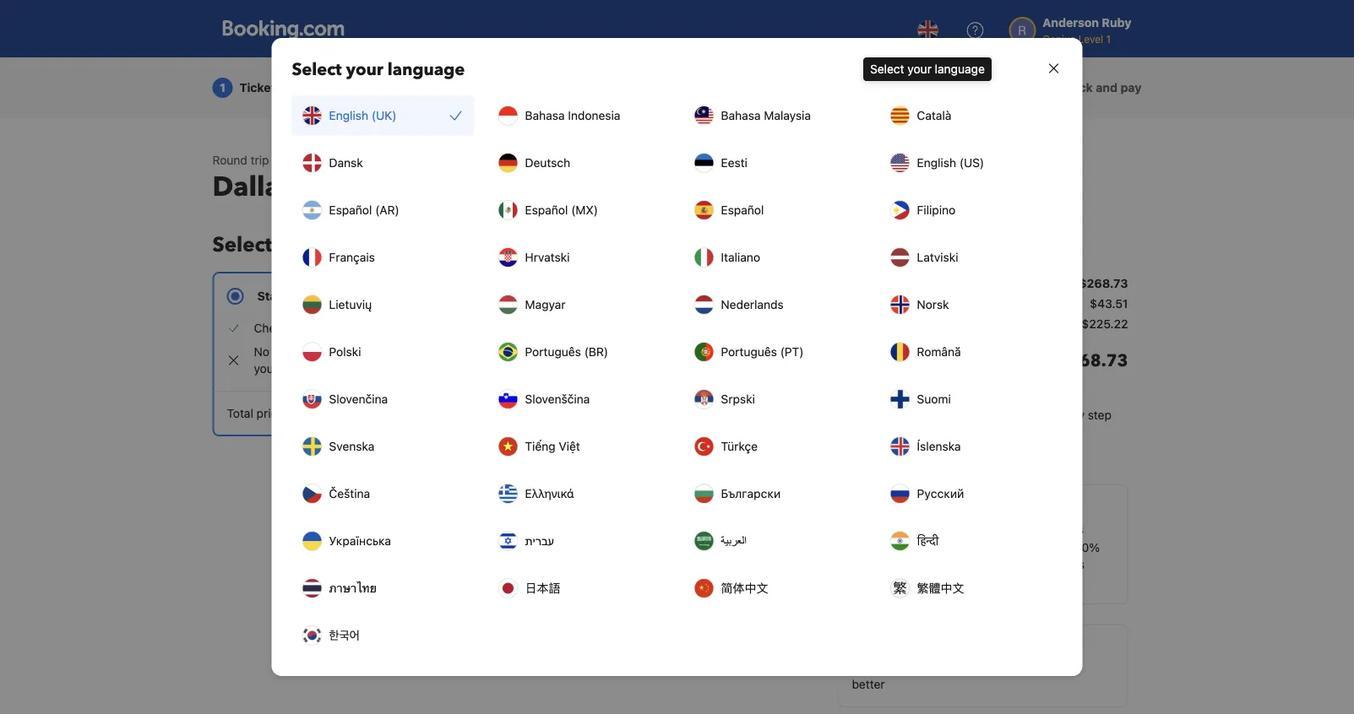 Task type: describe. For each thing, give the bounding box(es) containing it.
português for português (br)
[[525, 345, 581, 359]]

nederlands
[[721, 298, 784, 312]]

row containing flight fare
[[838, 296, 1128, 316]]

bahasa malaysia
[[721, 109, 811, 123]]

0 vertical spatial genius
[[901, 522, 946, 538]]

participating
[[916, 558, 985, 572]]

dec for wed 27 dec
[[400, 153, 422, 167]]

(us)
[[960, 156, 984, 170]]

round trip
[[212, 153, 269, 167]]

airline inside cell
[[897, 317, 930, 331]]

for inside change your flight to another with the same airline for free, subject to availability
[[623, 379, 638, 393]]

new
[[586, 436, 608, 450]]

your up català
[[908, 62, 932, 76]]

are
[[587, 543, 602, 555]]

row containing taxes and airline fees
[[838, 316, 1128, 336]]

select your language dialog
[[251, 18, 1103, 697]]

flight
[[838, 297, 869, 311]]

to down sat 30 dec
[[450, 169, 477, 206]]

$268.73 row
[[838, 336, 1128, 397]]

york
[[551, 169, 610, 206]]

trip savings
[[901, 502, 958, 514]]

$225.22
[[1082, 317, 1128, 331]]

includes taxes and charges
[[838, 375, 986, 389]]

1 horizontal spatial language
[[935, 62, 985, 76]]

norsk button
[[880, 285, 1062, 325]]

up
[[632, 321, 645, 335]]

tell us how we're doing and what could be better button
[[838, 625, 1128, 708]]

includes taxes and charges cell
[[838, 350, 986, 390]]

ticket for ticket type
[[240, 81, 276, 95]]

українська
[[329, 534, 391, 548]]

0 horizontal spatial type
[[278, 81, 305, 95]]

polski button
[[292, 332, 474, 373]]

price left every
[[1010, 408, 1038, 422]]

no for no need for flexibility - you're sure of your plans
[[254, 345, 269, 359]]

flexible ticket
[[558, 289, 639, 303]]

flexible for flexible tickets are only available when you book your flight.
[[513, 543, 550, 555]]

check and pay
[[1056, 81, 1142, 95]]

taxes and airline fees cell
[[838, 316, 957, 333]]

română button
[[880, 332, 1062, 373]]

before
[[714, 321, 750, 335]]

standard ticket
[[257, 289, 347, 303]]

türkçe button
[[684, 427, 866, 467]]

türkçe
[[721, 440, 758, 454]]

- inside no need for flexibility - you're sure of your plans
[[373, 345, 378, 359]]

1 horizontal spatial type
[[387, 231, 432, 259]]

could
[[1035, 661, 1065, 675]]

1 for 1 traveller ·
[[286, 153, 291, 167]]

departure
[[582, 338, 635, 352]]

srpski
[[721, 392, 755, 406]]

flexible for flexible ticket
[[558, 289, 603, 303]]

lietuvių button
[[292, 285, 474, 325]]

ticket (1 adult)
[[838, 277, 925, 291]]

bahasa indonesia
[[525, 109, 620, 123]]

1 horizontal spatial genius
[[988, 558, 1026, 572]]

total price inside option
[[227, 407, 284, 421]]

price up עברית button
[[557, 498, 585, 512]]

繁體中文
[[917, 582, 964, 596]]

the up new
[[603, 419, 621, 433]]

your inside unlock genius members-only deals once you've booked your flights, enjoy a 10% discount at participating genius properties worldwide.
[[967, 541, 991, 555]]

tiếng
[[525, 440, 556, 454]]

(br)
[[584, 345, 608, 359]]

fees inside taxes and airline fees cell
[[934, 317, 957, 331]]

slovenščina button
[[488, 379, 670, 420]]

another
[[672, 362, 714, 376]]

eesti
[[721, 156, 748, 170]]

and inside $268.73 "row"
[[919, 375, 939, 389]]

us
[[874, 661, 887, 675]]

2 horizontal spatial select
[[870, 62, 904, 76]]

0 vertical spatial total
[[227, 407, 253, 421]]

íslenska
[[917, 440, 961, 454]]

book
[[721, 543, 744, 555]]

change
[[555, 362, 597, 376]]

your up "standard ticket"
[[277, 231, 322, 259]]

baggage and extras
[[755, 81, 871, 95]]

english (us)
[[917, 156, 984, 170]]

trip
[[251, 153, 269, 167]]

price down plans
[[257, 407, 284, 421]]

than
[[706, 436, 730, 450]]

tickets
[[552, 543, 584, 555]]

magyar button
[[488, 285, 670, 325]]

and for taxes
[[873, 317, 893, 331]]

$306.35
[[739, 498, 789, 512]]

català button
[[880, 95, 1062, 136]]

flights,
[[994, 541, 1031, 555]]

1 vertical spatial fees
[[917, 408, 940, 422]]

bahasa for bahasa malaysia
[[721, 109, 761, 123]]

total inside radio
[[528, 498, 554, 512]]

bahasa malaysia button
[[684, 95, 866, 136]]

how
[[890, 661, 912, 675]]

hidden
[[877, 408, 914, 422]]

view price breakdown element
[[838, 441, 958, 458]]

filipino
[[917, 203, 956, 217]]

1 vertical spatial flight
[[611, 436, 639, 450]]

flight fare cell
[[838, 296, 894, 313]]

ticket for flexible ticket
[[606, 289, 639, 303]]

savings
[[922, 502, 958, 514]]

0 vertical spatial at
[[1041, 408, 1052, 422]]

dec for sat 30 dec
[[473, 153, 494, 167]]

français
[[329, 250, 375, 264]]

step
[[1088, 408, 1112, 422]]

(uk)
[[372, 109, 397, 123]]

we're
[[916, 661, 945, 675]]

srpski button
[[684, 379, 866, 420]]

wed
[[356, 153, 380, 167]]

български
[[721, 487, 781, 501]]

of
[[445, 345, 456, 359]]

only inside pay only the difference between the two if the new flight costs more than the original flight
[[577, 419, 600, 433]]

discount
[[852, 558, 899, 572]]

$268.73 for $268.73 cell associated with row containing ticket (1 adult)
[[1079, 277, 1128, 291]]

extras
[[834, 81, 871, 95]]

with inside change your flight to another with the same airline for free, subject to availability
[[718, 362, 740, 376]]

to right subject
[[713, 379, 724, 393]]

(1
[[877, 277, 887, 291]]

português for português (pt)
[[721, 345, 777, 359]]

0 horizontal spatial select
[[212, 231, 272, 259]]

you
[[701, 543, 718, 555]]

change your flight to another with the same airline for free, subject to availability
[[555, 362, 761, 410]]

better
[[852, 678, 885, 692]]

español button
[[684, 190, 866, 231]]

traveller
[[295, 153, 339, 167]]

slovenščina
[[525, 392, 590, 406]]

1 traveller ·
[[286, 153, 349, 167]]

your right العربية
[[747, 543, 768, 555]]

english (us) button
[[880, 143, 1062, 183]]

original
[[555, 453, 595, 467]]

time
[[639, 338, 662, 352]]

1 vertical spatial -
[[944, 408, 949, 422]]

price inside 'element'
[[867, 442, 895, 456]]



Task type: locate. For each thing, give the bounding box(es) containing it.
switch
[[555, 321, 591, 335]]

row down latviski
[[838, 272, 1128, 296]]

1 vertical spatial ticket
[[838, 277, 874, 291]]

0 vertical spatial $268.73
[[1079, 277, 1128, 291]]

language up "català" button
[[935, 62, 985, 76]]

0 horizontal spatial dec
[[400, 153, 422, 167]]

العربية button
[[684, 521, 866, 562]]

ticket for standard ticket
[[314, 289, 347, 303]]

penalties
[[718, 338, 768, 352]]

worth
[[362, 169, 443, 206]]

fees down suomi on the bottom of page
[[917, 408, 940, 422]]

0 horizontal spatial flexible
[[513, 543, 550, 555]]

1 horizontal spatial select your language
[[870, 62, 985, 76]]

1 vertical spatial english
[[917, 156, 956, 170]]

tell us how we're doing and what could be better
[[852, 661, 1082, 692]]

ticket down the français
[[314, 289, 347, 303]]

русский
[[917, 487, 964, 501]]

24
[[663, 321, 677, 335]]

2 horizontal spatial español
[[721, 203, 764, 217]]

0 horizontal spatial genius
[[901, 522, 946, 538]]

booking.com logo image
[[223, 20, 344, 40], [223, 20, 344, 40]]

your down "switch"
[[555, 338, 579, 352]]

your inside dialog
[[346, 58, 383, 82]]

lietuvių
[[329, 298, 372, 312]]

0 vertical spatial fees
[[934, 317, 957, 331]]

select your language up català
[[870, 62, 985, 76]]

简体中文 button
[[684, 569, 866, 609]]

english left (uk)
[[329, 109, 368, 123]]

ticket (1 adult) cell
[[838, 275, 925, 292]]

for left free,
[[623, 379, 638, 393]]

0 horizontal spatial language
[[388, 58, 465, 82]]

$43.51
[[1090, 297, 1128, 311]]

svenska button
[[292, 427, 474, 467]]

27
[[383, 153, 397, 167]]

2 row from the top
[[838, 296, 1128, 316]]

español (ar)
[[329, 203, 399, 217]]

$268.73 table
[[838, 272, 1128, 397]]

select inside dialog
[[292, 58, 342, 82]]

0 horizontal spatial for
[[303, 345, 318, 359]]

breakdown
[[898, 442, 958, 456]]

with inside switch flights up to 24 hours before your departure time – with no penalties
[[676, 338, 698, 352]]

no
[[254, 345, 269, 359], [858, 408, 873, 422]]

français button
[[292, 237, 474, 278]]

flexible
[[558, 289, 603, 303], [513, 543, 550, 555]]

català
[[917, 109, 952, 123]]

wed 27 dec
[[356, 153, 422, 167]]

2 español from the left
[[525, 203, 568, 217]]

total price inside radio
[[528, 498, 585, 512]]

bahasa indonesia button
[[488, 95, 670, 136]]

1 vertical spatial flexible
[[513, 543, 550, 555]]

2
[[470, 81, 477, 95]]

if
[[555, 436, 562, 450]]

0 vertical spatial 1
[[220, 81, 226, 95]]

español left (ar)
[[329, 203, 372, 217]]

and inside tell us how we're doing and what could be better
[[982, 661, 1003, 675]]

with right –
[[676, 338, 698, 352]]

taxes and airline fees
[[838, 317, 957, 331]]

$268.73 inside row
[[1079, 277, 1128, 291]]

at
[[1041, 408, 1052, 422], [902, 558, 913, 572]]

$268.73 down $225.22 cell
[[1058, 350, 1128, 373]]

adult)
[[890, 277, 925, 291]]

1 vertical spatial at
[[902, 558, 913, 572]]

0 vertical spatial -
[[373, 345, 378, 359]]

no left hidden
[[858, 408, 873, 422]]

only right are
[[605, 543, 625, 555]]

at left every
[[1041, 408, 1052, 422]]

eesti button
[[684, 143, 866, 183]]

dansk button
[[292, 143, 474, 183]]

2 vertical spatial flight
[[598, 453, 626, 467]]

at down the you've
[[902, 558, 913, 572]]

total price up the עברית
[[528, 498, 585, 512]]

row containing ticket (1 adult)
[[838, 272, 1128, 296]]

0 horizontal spatial total
[[227, 407, 253, 421]]

1 vertical spatial $268.73 cell
[[1058, 350, 1128, 390]]

$268.73 cell for $268.73 "row"
[[1058, 350, 1128, 390]]

1 horizontal spatial no
[[858, 408, 873, 422]]

flexible up "switch"
[[558, 289, 603, 303]]

your inside switch flights up to 24 hours before your departure time – with no penalties
[[555, 338, 579, 352]]

the down português (pt)
[[744, 362, 761, 376]]

0 vertical spatial flight
[[627, 362, 655, 376]]

deals
[[1049, 522, 1084, 538]]

tiếng việt
[[525, 440, 580, 454]]

two
[[754, 419, 773, 433]]

flights
[[594, 321, 628, 335]]

1 horizontal spatial only
[[605, 543, 625, 555]]

flight
[[627, 362, 655, 376], [611, 436, 639, 450], [598, 453, 626, 467]]

हिन्दी button
[[880, 521, 1062, 562]]

0 horizontal spatial at
[[902, 558, 913, 572]]

0 vertical spatial airline
[[897, 317, 930, 331]]

1 for 1
[[220, 81, 226, 95]]

and down fare
[[873, 317, 893, 331]]

0 vertical spatial flexible
[[558, 289, 603, 303]]

once
[[852, 541, 881, 555]]

none radio containing flexible ticket
[[513, 272, 804, 528]]

row up română
[[838, 316, 1128, 336]]

việt
[[559, 440, 580, 454]]

your up english (uk)
[[346, 58, 383, 82]]

1 vertical spatial $268.73
[[1058, 350, 1128, 373]]

flexible left tickets
[[513, 543, 550, 555]]

$225.22 cell
[[1082, 316, 1128, 333]]

0 horizontal spatial english
[[329, 109, 368, 123]]

1 bahasa from the left
[[525, 109, 565, 123]]

עברית button
[[488, 521, 670, 562]]

your inside change your flight to another with the same airline for free, subject to availability
[[600, 362, 624, 376]]

and left extras
[[809, 81, 831, 95]]

pay
[[555, 419, 574, 433]]

español for español (mx)
[[525, 203, 568, 217]]

ภาษาไทย
[[329, 582, 377, 596]]

genius down flights,
[[988, 558, 1026, 572]]

the
[[744, 362, 761, 376], [603, 419, 621, 433], [733, 419, 750, 433], [565, 436, 582, 450], [733, 436, 751, 450]]

1 dec from the left
[[400, 153, 422, 167]]

only for tickets
[[605, 543, 625, 555]]

filipino button
[[880, 190, 1062, 231]]

2 bahasa from the left
[[721, 109, 761, 123]]

0 vertical spatial with
[[676, 338, 698, 352]]

the up türkçe
[[733, 419, 750, 433]]

only for genius
[[1017, 522, 1045, 538]]

1 horizontal spatial ticket
[[838, 277, 874, 291]]

english for english (uk)
[[329, 109, 368, 123]]

type up traveller
[[278, 81, 305, 95]]

genius down 'trip savings'
[[901, 522, 946, 538]]

flight down new
[[598, 453, 626, 467]]

airline up availability
[[587, 379, 620, 393]]

booked
[[923, 541, 964, 555]]

ticket down the español (ar)
[[327, 231, 382, 259]]

select up standard
[[212, 231, 272, 259]]

$268.73 cell up the $43.51
[[1079, 275, 1128, 292]]

português (pt) button
[[684, 332, 866, 373]]

the inside change your flight to another with the same airline for free, subject to availability
[[744, 362, 761, 376]]

$268.73 inside "row"
[[1058, 350, 1128, 373]]

1 horizontal spatial español
[[525, 203, 568, 217]]

english left (us)
[[917, 156, 956, 170]]

0 horizontal spatial only
[[577, 419, 600, 433]]

0 vertical spatial for
[[303, 345, 318, 359]]

1 horizontal spatial select
[[292, 58, 342, 82]]

deutsch
[[525, 156, 570, 170]]

to right up
[[649, 321, 660, 335]]

at inside unlock genius members-only deals once you've booked your flights, enjoy a 10% discount at participating genius properties worldwide.
[[902, 558, 913, 572]]

total price
[[227, 407, 284, 421], [528, 498, 585, 512]]

0 horizontal spatial português
[[525, 345, 581, 359]]

your inside no need for flexibility - you're sure of your plans
[[254, 362, 278, 376]]

0 vertical spatial type
[[278, 81, 305, 95]]

עברית
[[525, 534, 554, 548]]

3 row from the top
[[838, 316, 1128, 336]]

None radio
[[212, 272, 503, 437]]

1 vertical spatial 1
[[286, 153, 291, 167]]

malaysia
[[764, 109, 811, 123]]

and for baggage
[[809, 81, 831, 95]]

svenska
[[329, 440, 375, 454]]

1 vertical spatial total
[[528, 498, 554, 512]]

for inside no need for flexibility - you're sure of your plans
[[303, 345, 318, 359]]

row
[[838, 272, 1128, 296], [838, 296, 1128, 316], [838, 316, 1128, 336]]

ticket up flights
[[606, 289, 639, 303]]

dec right 27
[[400, 153, 422, 167]]

ticket up flight
[[838, 277, 874, 291]]

0 horizontal spatial ticket
[[240, 81, 276, 95]]

hours
[[680, 321, 711, 335]]

$43.51 cell
[[1090, 296, 1128, 313]]

0 vertical spatial $268.73 cell
[[1079, 275, 1128, 292]]

magyar
[[525, 298, 566, 312]]

total price down plans
[[227, 407, 284, 421]]

for up plans
[[303, 345, 318, 359]]

1 vertical spatial genius
[[988, 558, 1026, 572]]

1 horizontal spatial total price
[[528, 498, 585, 512]]

bahasa up "deutsch"
[[525, 109, 565, 123]]

1 vertical spatial airline
[[587, 379, 620, 393]]

2 horizontal spatial only
[[1017, 522, 1045, 538]]

standard
[[257, 289, 311, 303]]

and inside row
[[873, 317, 893, 331]]

airline down norsk
[[897, 317, 930, 331]]

only up enjoy
[[1017, 522, 1045, 538]]

português inside português (pt) button
[[721, 345, 777, 359]]

0 vertical spatial english
[[329, 109, 368, 123]]

fees down norsk
[[934, 317, 957, 331]]

- left the track
[[944, 408, 949, 422]]

genius image
[[852, 499, 894, 516], [852, 499, 894, 516]]

0 horizontal spatial with
[[676, 338, 698, 352]]

price right view
[[867, 442, 895, 456]]

select up english (uk)
[[292, 58, 342, 82]]

0 horizontal spatial 1
[[220, 81, 226, 95]]

한국어
[[329, 629, 360, 643]]

cheapest price
[[254, 321, 337, 335]]

1 horizontal spatial total
[[528, 498, 554, 512]]

the right than
[[733, 436, 751, 450]]

your
[[346, 58, 383, 82], [908, 62, 932, 76], [277, 231, 322, 259], [555, 338, 579, 352], [254, 362, 278, 376], [600, 362, 624, 376], [983, 408, 1007, 422], [967, 541, 991, 555], [747, 543, 768, 555]]

español for español (ar)
[[329, 203, 372, 217]]

pay
[[1121, 81, 1142, 95]]

0 vertical spatial no
[[254, 345, 269, 359]]

only up new
[[577, 419, 600, 433]]

10%
[[1077, 541, 1100, 555]]

your right the track
[[983, 408, 1007, 422]]

português inside português (br) button
[[525, 345, 581, 359]]

3 español from the left
[[721, 203, 764, 217]]

$268.73 cell up step
[[1058, 350, 1128, 390]]

flight up free,
[[627, 362, 655, 376]]

select up extras
[[870, 62, 904, 76]]

you've
[[884, 541, 920, 555]]

1 left ticket type
[[220, 81, 226, 95]]

ticket for ticket (1 adult)
[[838, 277, 874, 291]]

1 vertical spatial with
[[718, 362, 740, 376]]

1 português from the left
[[525, 345, 581, 359]]

flight inside change your flight to another with the same airline for free, subject to availability
[[627, 362, 655, 376]]

1 vertical spatial no
[[858, 408, 873, 422]]

with down penalties
[[718, 362, 740, 376]]

1 horizontal spatial português
[[721, 345, 777, 359]]

ελληνικά button
[[488, 474, 670, 515]]

1 horizontal spatial dec
[[473, 153, 494, 167]]

and up suomi on the bottom of page
[[919, 375, 939, 389]]

the right if
[[565, 436, 582, 450]]

1 vertical spatial type
[[387, 231, 432, 259]]

0 horizontal spatial total price
[[227, 407, 284, 421]]

language inside dialog
[[388, 58, 465, 82]]

2 português from the left
[[721, 345, 777, 359]]

0 horizontal spatial select your language
[[292, 58, 465, 82]]

1 horizontal spatial english
[[917, 156, 956, 170]]

to up free,
[[658, 362, 669, 376]]

0 vertical spatial only
[[577, 419, 600, 433]]

total
[[227, 407, 253, 421], [528, 498, 554, 512]]

none radio containing standard ticket
[[212, 272, 503, 437]]

1 vertical spatial only
[[1017, 522, 1045, 538]]

unlock genius members-only deals once you've booked your flights, enjoy a 10% discount at participating genius properties worldwide.
[[852, 522, 1100, 589]]

0 horizontal spatial bahasa
[[525, 109, 565, 123]]

0 horizontal spatial airline
[[587, 379, 620, 393]]

and left what
[[982, 661, 1003, 675]]

0 horizontal spatial -
[[373, 345, 378, 359]]

português (br) button
[[488, 332, 670, 373]]

1 horizontal spatial with
[[718, 362, 740, 376]]

0 vertical spatial total price
[[227, 407, 284, 421]]

round
[[212, 153, 247, 167]]

1 horizontal spatial flexible
[[558, 289, 603, 303]]

your down the 'members-' at the right of page
[[967, 541, 991, 555]]

português down before
[[721, 345, 777, 359]]

select your language
[[292, 58, 465, 82], [870, 62, 985, 76]]

taxes
[[838, 317, 870, 331]]

2 vertical spatial only
[[605, 543, 625, 555]]

and left pay
[[1096, 81, 1118, 95]]

1 up 'dallas/fort'
[[286, 153, 291, 167]]

한국어 button
[[292, 616, 474, 656]]

dec right '30'
[[473, 153, 494, 167]]

1 vertical spatial total price
[[528, 498, 585, 512]]

bahasa for bahasa indonesia
[[525, 109, 565, 123]]

ticket inside radio
[[606, 289, 639, 303]]

row up română button
[[838, 296, 1128, 316]]

select your language inside select your language dialog
[[292, 58, 465, 82]]

flight right new
[[611, 436, 639, 450]]

airline inside change your flight to another with the same airline for free, subject to availability
[[587, 379, 620, 393]]

flexible tickets are only available when you book your flight.
[[513, 543, 799, 555]]

new
[[484, 169, 545, 206]]

None radio
[[513, 272, 804, 528]]

to inside switch flights up to 24 hours before your departure time – with no penalties
[[649, 321, 660, 335]]

- left you're
[[373, 345, 378, 359]]

$268.73 cell for row containing ticket (1 adult)
[[1079, 275, 1128, 292]]

english for english (us)
[[917, 156, 956, 170]]

no left need
[[254, 345, 269, 359]]

0 horizontal spatial no
[[254, 345, 269, 359]]

1 horizontal spatial -
[[944, 408, 949, 422]]

português
[[525, 345, 581, 359], [721, 345, 777, 359]]

1 horizontal spatial 1
[[286, 153, 291, 167]]

bahasa left malaysia
[[721, 109, 761, 123]]

dallas/fort worth to new york
[[212, 169, 610, 206]]

type down (ar)
[[387, 231, 432, 259]]

0 horizontal spatial español
[[329, 203, 372, 217]]

availability
[[555, 396, 611, 410]]

1 español from the left
[[329, 203, 372, 217]]

and for check
[[1096, 81, 1118, 95]]

price up polski
[[309, 321, 337, 335]]

0 vertical spatial ticket
[[240, 81, 276, 95]]

your down need
[[254, 362, 278, 376]]

(ar)
[[375, 203, 399, 217]]

baggage
[[755, 81, 807, 95]]

español up italiano on the right top of page
[[721, 203, 764, 217]]

language left 2
[[388, 58, 465, 82]]

no for no hidden fees - track your price at every step
[[858, 408, 873, 422]]

日本語 button
[[488, 569, 670, 609]]

suomi button
[[880, 379, 1062, 420]]

1 horizontal spatial bahasa
[[721, 109, 761, 123]]

1 horizontal spatial for
[[623, 379, 638, 393]]

sure
[[419, 345, 442, 359]]

ticket inside cell
[[838, 277, 874, 291]]

$268.73 cell
[[1079, 275, 1128, 292], [1058, 350, 1128, 390]]

select your language up (uk)
[[292, 58, 465, 82]]

$268.73 for $268.73 "row"'s $268.73 cell
[[1058, 350, 1128, 373]]

$268.73 up the $43.51
[[1079, 277, 1128, 291]]

your down (br)
[[600, 362, 624, 376]]

1 row from the top
[[838, 272, 1128, 296]]

charges
[[942, 375, 986, 389]]

1 vertical spatial for
[[623, 379, 638, 393]]

1 horizontal spatial airline
[[897, 317, 930, 331]]

português up change
[[525, 345, 581, 359]]

every
[[1055, 408, 1085, 422]]

no inside no need for flexibility - you're sure of your plans
[[254, 345, 269, 359]]

español left (mx)
[[525, 203, 568, 217]]

1 horizontal spatial at
[[1041, 408, 1052, 422]]

select
[[292, 58, 342, 82], [870, 62, 904, 76], [212, 231, 272, 259]]

flight fare
[[838, 297, 894, 311]]

hrvatski
[[525, 250, 570, 264]]

same
[[555, 379, 584, 393]]

only inside unlock genius members-only deals once you've booked your flights, enjoy a 10% discount at participating genius properties worldwide.
[[1017, 522, 1045, 538]]

unlock
[[852, 522, 898, 538]]

free,
[[641, 379, 666, 393]]

–
[[666, 338, 672, 352]]

norsk
[[917, 298, 949, 312]]

deutsch button
[[488, 143, 670, 183]]

ticket up trip
[[240, 81, 276, 95]]

what
[[1006, 661, 1032, 675]]

2 dec from the left
[[473, 153, 494, 167]]



Task type: vqa. For each thing, say whether or not it's contained in the screenshot.


